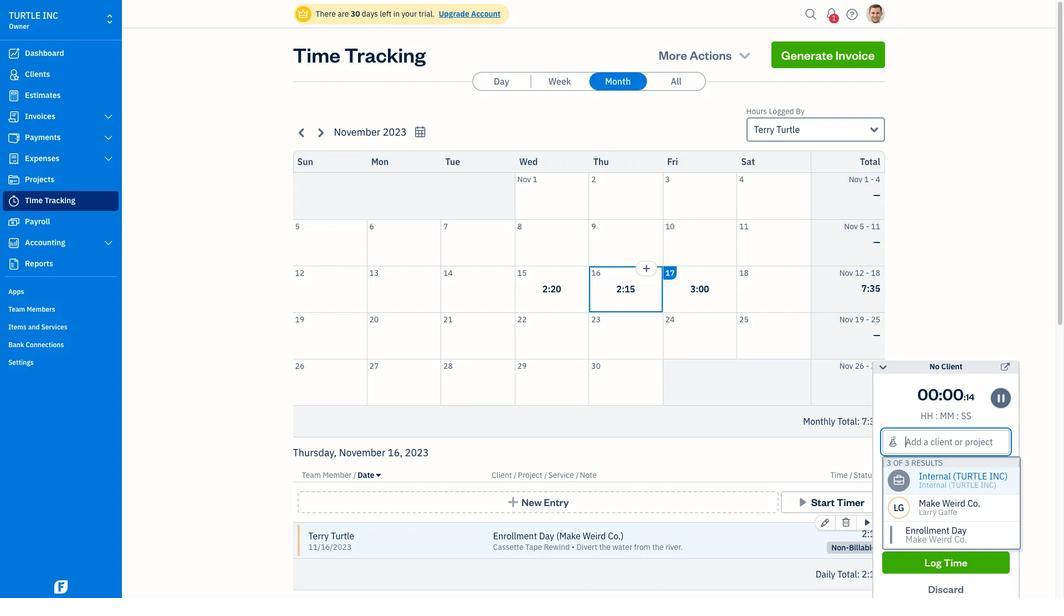 Task type: locate. For each thing, give the bounding box(es) containing it.
0 horizontal spatial co.
[[608, 531, 621, 542]]

turtle down 'logged'
[[777, 124, 800, 135]]

2:15 up 23 button at the right bottom of the page
[[617, 284, 635, 295]]

22
[[518, 315, 527, 325]]

11 inside button
[[740, 221, 749, 231]]

monthly total : 7:35
[[803, 416, 881, 427]]

00 up mm
[[943, 384, 964, 405]]

0 horizontal spatial 18
[[740, 268, 749, 278]]

start
[[811, 496, 835, 509]]

1 vertical spatial 14
[[966, 391, 975, 403]]

- for nov 12 - 18 7:35
[[866, 268, 870, 278]]

1 horizontal spatial day
[[539, 531, 554, 542]]

entry
[[544, 496, 569, 509]]

0 horizontal spatial 19
[[295, 315, 305, 325]]

invoices
[[25, 111, 55, 121]]

time tracking down projects link
[[25, 196, 75, 206]]

1 vertical spatial team
[[302, 471, 321, 481]]

2 chevron large down image from the top
[[103, 134, 114, 142]]

12 inside button
[[295, 268, 305, 278]]

0 vertical spatial 2:15
[[617, 284, 635, 295]]

11 down nov 1 - 4 —
[[871, 221, 881, 231]]

7:35 down nov 26 - 30 —
[[862, 416, 881, 427]]

2 internal from the top
[[919, 481, 947, 491]]

chevron large down image down the 'payroll' link
[[103, 239, 114, 248]]

left
[[380, 9, 392, 19]]

chevrondown image
[[737, 47, 753, 63]]

2:15 up billable
[[862, 529, 881, 540]]

1 horizontal spatial 3
[[887, 458, 892, 468]]

nov up the nov 5 - 11 —
[[849, 175, 863, 185]]

enrollment up cassette
[[493, 531, 537, 542]]

14 down 7 button
[[444, 268, 453, 278]]

invoice image
[[7, 111, 21, 123]]

11 down 4 button
[[740, 221, 749, 231]]

14 up ss
[[966, 391, 975, 403]]

more actions
[[659, 47, 732, 63]]

25 inside nov 19 - 25 —
[[871, 315, 881, 325]]

2 25 from the left
[[871, 315, 881, 325]]

terry inside terry turtle 11/16/2023
[[309, 531, 329, 542]]

the right from
[[653, 543, 664, 553]]

total right daily
[[838, 569, 857, 580]]

chevron large down image inside the accounting link
[[103, 239, 114, 248]]

21 button
[[441, 313, 515, 359]]

0 vertical spatial chevron large down image
[[103, 155, 114, 164]]

enrollment day make weird co.
[[906, 526, 967, 546]]

1 horizontal spatial enrollment
[[906, 526, 950, 537]]

3 button
[[663, 173, 737, 219]]

1 for nov 1
[[533, 175, 538, 185]]

11
[[740, 221, 749, 231], [871, 221, 881, 231]]

search image
[[802, 6, 820, 22]]

expenses link
[[3, 149, 119, 169]]

2 horizontal spatial 1
[[865, 175, 869, 185]]

november up date
[[339, 447, 386, 460]]

5 inside the nov 5 - 11 —
[[860, 221, 865, 231]]

november right next month image
[[334, 126, 381, 139]]

2023 right 16,
[[405, 447, 429, 460]]

tracking inside the time tracking link
[[45, 196, 75, 206]]

/ left note on the bottom of the page
[[576, 471, 579, 481]]

26 down 19 button
[[295, 361, 305, 371]]

0 horizontal spatial turtle
[[331, 531, 354, 542]]

2 horizontal spatial 30
[[871, 361, 881, 371]]

discard
[[929, 583, 964, 596]]

26 left collapse timer details image
[[855, 361, 865, 371]]

1 horizontal spatial tracking
[[345, 42, 426, 68]]

26 inside "button"
[[295, 361, 305, 371]]

list box
[[884, 468, 1020, 549]]

total up nov 1 - 4 —
[[860, 156, 881, 167]]

10
[[666, 221, 675, 231]]

turtle up 11/16/2023
[[331, 531, 354, 542]]

3
[[666, 175, 670, 185], [887, 458, 892, 468], [905, 458, 910, 468]]

turtle for terry turtle
[[777, 124, 800, 135]]

2:15 down billable
[[862, 569, 881, 580]]

1 horizontal spatial team
[[302, 471, 321, 481]]

money image
[[7, 217, 21, 228]]

terry up 11/16/2023
[[309, 531, 329, 542]]

status
[[854, 471, 876, 481]]

1 vertical spatial total
[[838, 416, 857, 427]]

actions
[[690, 47, 732, 63]]

reports link
[[3, 254, 119, 274]]

upgrade account link
[[437, 9, 501, 19]]

weird up divert at right bottom
[[583, 531, 606, 542]]

/ left the status link
[[850, 471, 853, 481]]

chevron large down image
[[103, 155, 114, 164], [103, 239, 114, 248]]

24
[[666, 315, 675, 325]]

1 horizontal spatial client
[[942, 362, 963, 372]]

0 horizontal spatial 5
[[295, 221, 300, 231]]

7
[[444, 221, 448, 231]]

total right monthly
[[838, 416, 857, 427]]

0 horizontal spatial 1
[[533, 175, 538, 185]]

20 button
[[367, 313, 441, 359]]

4 / from the left
[[576, 471, 579, 481]]

tracking down projects link
[[45, 196, 75, 206]]

client left project
[[492, 471, 512, 481]]

30 right are
[[351, 9, 360, 19]]

terry inside dropdown button
[[754, 124, 775, 135]]

day inside enrollment day ( make weird co. ) cassette tape rewind • divert the water from the river.
[[539, 531, 554, 542]]

1 horizontal spatial 1
[[832, 14, 836, 22]]

: up ss
[[964, 391, 966, 403]]

10 button
[[663, 220, 737, 266]]

22 button
[[515, 313, 589, 359]]

turtle inside terry turtle dropdown button
[[777, 124, 800, 135]]

2
[[592, 175, 596, 185]]

18 inside the nov 12 - 18 7:35
[[871, 268, 881, 278]]

6 button
[[367, 220, 441, 266]]

30 inside button
[[592, 361, 601, 371]]

chevron large down image up payments "link"
[[103, 113, 114, 121]]

1 for nov 1 - 4 —
[[865, 175, 869, 185]]

nov for nov 5 - 11 —
[[845, 221, 858, 231]]

— for nov 5 - 11 —
[[874, 236, 881, 248]]

tue
[[445, 156, 460, 167]]

- inside nov 26 - 30 —
[[866, 361, 870, 371]]

0 horizontal spatial enrollment
[[493, 531, 537, 542]]

1 horizontal spatial turtle
[[777, 124, 800, 135]]

3 down fri
[[666, 175, 670, 185]]

— inside nov 19 - 25 —
[[874, 330, 881, 341]]

nov inside the nov 12 - 18 7:35
[[840, 268, 853, 278]]

0 vertical spatial chevron large down image
[[103, 113, 114, 121]]

nov inside nov 1 - 4 —
[[849, 175, 863, 185]]

4
[[740, 175, 744, 185], [876, 175, 881, 185]]

1 19 from the left
[[295, 315, 305, 325]]

make inside make weird co. larry gaffe
[[919, 498, 941, 509]]

3 of 3 results
[[887, 458, 943, 468]]

time left the status link
[[831, 471, 848, 481]]

0 horizontal spatial the
[[599, 543, 611, 553]]

of
[[894, 458, 903, 468]]

time right the timer icon
[[25, 196, 43, 206]]

30 down 23 button at the right bottom of the page
[[592, 361, 601, 371]]

1 horizontal spatial terry
[[754, 124, 775, 135]]

0 horizontal spatial team
[[8, 305, 25, 314]]

1 18 from the left
[[740, 268, 749, 278]]

0 vertical spatial time tracking
[[293, 42, 426, 68]]

client right no
[[942, 362, 963, 372]]

generate invoice
[[781, 47, 875, 63]]

19 inside nov 19 - 25 —
[[855, 315, 865, 325]]

11 button
[[737, 220, 811, 266]]

1 horizontal spatial co.
[[955, 534, 967, 546]]

-
[[871, 175, 874, 185], [866, 221, 870, 231], [866, 268, 870, 278], [866, 315, 870, 325], [866, 361, 870, 371]]

3 left the of
[[887, 458, 892, 468]]

1 left go to help image
[[832, 14, 836, 22]]

00 up hh
[[918, 384, 939, 405]]

nov down nov 1 - 4 —
[[845, 221, 858, 231]]

0 vertical spatial turtle
[[777, 124, 800, 135]]

0 horizontal spatial 26
[[295, 361, 305, 371]]

nov for nov 26 - 30 —
[[840, 361, 853, 371]]

enrollment inside the enrollment day make weird co.
[[906, 526, 950, 537]]

1 vertical spatial chevron large down image
[[103, 134, 114, 142]]

: up "hh : mm : ss"
[[939, 384, 943, 405]]

1 horizontal spatial 25
[[871, 315, 881, 325]]

2 button
[[589, 173, 663, 219]]

resume image
[[863, 517, 872, 530]]

time tracking down days
[[293, 42, 426, 68]]

nov for nov 12 - 18 7:35
[[840, 268, 853, 278]]

1 vertical spatial time tracking
[[25, 196, 75, 206]]

: left ss
[[957, 411, 959, 422]]

tape
[[525, 543, 542, 553]]

1 horizontal spatial 12
[[855, 268, 865, 278]]

nov inside nov 19 - 25 —
[[840, 315, 853, 325]]

2 — from the top
[[874, 236, 881, 248]]

nov left collapse timer details image
[[840, 361, 853, 371]]

terry for terry turtle
[[754, 124, 775, 135]]

nov down the nov 12 - 18 7:35
[[840, 315, 853, 325]]

19
[[295, 315, 305, 325], [855, 315, 865, 325]]

1 up the nov 5 - 11 —
[[865, 175, 869, 185]]

23
[[592, 315, 601, 325]]

2 12 from the left
[[855, 268, 865, 278]]

1 horizontal spatial 00
[[943, 384, 964, 405]]

co.
[[968, 498, 981, 509], [608, 531, 621, 542], [955, 534, 967, 546]]

nov inside the nov 5 - 11 —
[[845, 221, 858, 231]]

1 vertical spatial chevron large down image
[[103, 239, 114, 248]]

the left water
[[599, 543, 611, 553]]

12 down the nov 5 - 11 —
[[855, 268, 865, 278]]

go to help image
[[844, 6, 861, 22]]

3 — from the top
[[874, 330, 881, 341]]

discard button
[[883, 579, 1010, 599]]

18 down 11 button at the top right of page
[[740, 268, 749, 278]]

1 horizontal spatial the
[[653, 543, 664, 553]]

2 4 from the left
[[876, 175, 881, 185]]

1 26 from the left
[[295, 361, 305, 371]]

time right log
[[944, 557, 968, 569]]

0 horizontal spatial time tracking
[[25, 196, 75, 206]]

- for nov 19 - 25 —
[[866, 315, 870, 325]]

19 down 12 button
[[295, 315, 305, 325]]

1 vertical spatial november
[[339, 447, 386, 460]]

1 vertical spatial tracking
[[45, 196, 75, 206]]

1 the from the left
[[599, 543, 611, 553]]

turtle inc owner
[[9, 10, 58, 30]]

time link
[[831, 471, 850, 481]]

are
[[338, 9, 349, 19]]

team for team member /
[[302, 471, 321, 481]]

4 — from the top
[[874, 376, 881, 387]]

turtle
[[9, 10, 41, 21]]

16
[[592, 268, 601, 278]]

co. inside enrollment day ( make weird co. ) cassette tape rewind • divert the water from the river.
[[608, 531, 621, 542]]

1 12 from the left
[[295, 268, 305, 278]]

nov inside button
[[518, 175, 531, 185]]

1 horizontal spatial time tracking
[[293, 42, 426, 68]]

— inside nov 26 - 30 —
[[874, 376, 881, 387]]

16,
[[388, 447, 403, 460]]

play image
[[797, 497, 809, 508]]

0 horizontal spatial 4
[[740, 175, 744, 185]]

1 vertical spatial 2:15
[[862, 529, 881, 540]]

enrollment day ( make weird co. ) cassette tape rewind • divert the water from the river.
[[493, 531, 683, 553]]

day inside the enrollment day make weird co.
[[952, 526, 967, 537]]

11/16/2023
[[309, 543, 352, 553]]

- inside nov 1 - 4 —
[[871, 175, 874, 185]]

0 horizontal spatial client
[[492, 471, 512, 481]]

0 horizontal spatial 14
[[444, 268, 453, 278]]

weird down internal (turtle inc) internal (turtle inc)
[[943, 498, 966, 509]]

report image
[[7, 259, 21, 270]]

— inside nov 1 - 4 —
[[874, 190, 881, 201]]

items
[[8, 323, 27, 332]]

nov for nov 1
[[518, 175, 531, 185]]

enrollment down larry
[[906, 526, 950, 537]]

19 down the nov 12 - 18 7:35
[[855, 315, 865, 325]]

0 vertical spatial total
[[860, 156, 881, 167]]

2:20
[[543, 284, 561, 295]]

1 horizontal spatial 11
[[871, 221, 881, 231]]

20
[[370, 315, 379, 325]]

25 button
[[737, 313, 811, 359]]

1 horizontal spatial 18
[[871, 268, 881, 278]]

30 down nov 19 - 25 —
[[871, 361, 881, 371]]

time inside button
[[944, 557, 968, 569]]

1 chevron large down image from the top
[[103, 113, 114, 121]]

- inside nov 19 - 25 —
[[866, 315, 870, 325]]

1 inside nov 1 - 4 —
[[865, 175, 869, 185]]

2 horizontal spatial day
[[952, 526, 967, 537]]

— down collapse timer details image
[[874, 376, 881, 387]]

12 down '5' button
[[295, 268, 305, 278]]

0 horizontal spatial terry
[[309, 531, 329, 542]]

26 button
[[293, 360, 367, 406]]

chevron large down image
[[103, 113, 114, 121], [103, 134, 114, 142]]

2 horizontal spatial co.
[[968, 498, 981, 509]]

- for nov 5 - 11 —
[[866, 221, 870, 231]]

nov inside nov 26 - 30 —
[[840, 361, 853, 371]]

1 horizontal spatial 26
[[855, 361, 865, 371]]

18 down the nov 5 - 11 —
[[871, 268, 881, 278]]

Add a client or project text field
[[884, 431, 1009, 454]]

1 down wed
[[533, 175, 538, 185]]

1 chevron large down image from the top
[[103, 155, 114, 164]]

terry down hours
[[754, 124, 775, 135]]

7:35 inside the nov 12 - 18 7:35
[[862, 283, 881, 294]]

enrollment
[[906, 526, 950, 537], [493, 531, 537, 542]]

chevron large down image up the expenses 'link'
[[103, 134, 114, 142]]

team down thursday,
[[302, 471, 321, 481]]

0 horizontal spatial 00
[[918, 384, 939, 405]]

/ left project
[[514, 471, 517, 481]]

0 horizontal spatial 12
[[295, 268, 305, 278]]

services
[[41, 323, 67, 332]]

1 horizontal spatial 19
[[855, 315, 865, 325]]

1
[[832, 14, 836, 22], [533, 175, 538, 185], [865, 175, 869, 185]]

logged
[[769, 106, 794, 116]]

bank
[[8, 341, 24, 349]]

0 vertical spatial client
[[942, 362, 963, 372]]

- inside the nov 12 - 18 7:35
[[866, 268, 870, 278]]

internal
[[919, 471, 951, 482], [919, 481, 947, 491]]

hh : mm : ss
[[921, 411, 972, 422]]

wed
[[519, 156, 538, 167]]

/ left date
[[354, 471, 357, 481]]

next month image
[[314, 126, 327, 139]]

estimates link
[[3, 86, 119, 106]]

2 vertical spatial total
[[838, 569, 857, 580]]

make up log
[[906, 534, 927, 546]]

time
[[293, 42, 341, 68], [25, 196, 43, 206], [831, 471, 848, 481], [944, 557, 968, 569]]

day
[[494, 76, 509, 87], [952, 526, 967, 537], [539, 531, 554, 542]]

new entry
[[522, 496, 569, 509]]

- inside the nov 5 - 11 —
[[866, 221, 870, 231]]

18 inside button
[[740, 268, 749, 278]]

sun
[[297, 156, 313, 167]]

make up •
[[560, 531, 581, 542]]

terry turtle 11/16/2023
[[309, 531, 354, 553]]

co. inside the enrollment day make weird co.
[[955, 534, 967, 546]]

25 inside 25 button
[[740, 315, 749, 325]]

day for enrollment day ( make weird co. ) cassette tape rewind • divert the water from the river.
[[539, 531, 554, 542]]

(turtle
[[953, 471, 988, 482], [949, 481, 979, 491]]

/ left service
[[544, 471, 547, 481]]

billable
[[849, 543, 876, 553]]

team inside main element
[[8, 305, 25, 314]]

25 down 18 button
[[740, 315, 749, 325]]

co. up water
[[608, 531, 621, 542]]

7:35 up nov 19 - 25 —
[[862, 283, 881, 294]]

0 horizontal spatial tracking
[[45, 196, 75, 206]]

1 — from the top
[[874, 190, 881, 201]]

0 horizontal spatial 11
[[740, 221, 749, 231]]

make inside enrollment day ( make weird co. ) cassette tape rewind • divert the water from the river.
[[560, 531, 581, 542]]

terry for terry turtle 11/16/2023
[[309, 531, 329, 542]]

2 5 from the left
[[860, 221, 865, 231]]

connections
[[26, 341, 64, 349]]

2:15 non-billable
[[832, 529, 881, 553]]

25 down the nov 12 - 18 7:35
[[871, 315, 881, 325]]

— inside the nov 5 - 11 —
[[874, 236, 881, 248]]

— for nov 19 - 25 —
[[874, 330, 881, 341]]

1 horizontal spatial 5
[[860, 221, 865, 231]]

2 26 from the left
[[855, 361, 865, 371]]

11 inside the nov 5 - 11 —
[[871, 221, 881, 231]]

1 5 from the left
[[295, 221, 300, 231]]

weird up log time
[[929, 534, 953, 546]]

water
[[613, 543, 632, 553]]

- for nov 26 - 30 —
[[866, 361, 870, 371]]

0 vertical spatial 7:35
[[862, 283, 881, 294]]

terry turtle button
[[747, 118, 885, 142]]

— up the nov 12 - 18 7:35
[[874, 236, 881, 248]]

1 inside button
[[533, 175, 538, 185]]

team for team members
[[8, 305, 25, 314]]

enrollment inside enrollment day ( make weird co. ) cassette tape rewind • divert the water from the river.
[[493, 531, 537, 542]]

list box containing internal (turtle inc)
[[884, 468, 1020, 549]]

2 19 from the left
[[855, 315, 865, 325]]

1 horizontal spatial 30
[[592, 361, 601, 371]]

0 horizontal spatial 25
[[740, 315, 749, 325]]

previous month image
[[296, 126, 309, 139]]

2 / from the left
[[514, 471, 517, 481]]

new
[[522, 496, 542, 509]]

gaffe
[[939, 508, 958, 518]]

add a time entry image
[[642, 262, 651, 275]]

bank connections link
[[3, 337, 119, 353]]

nov 1 button
[[515, 173, 589, 219]]

tracking down left
[[345, 42, 426, 68]]

estimate image
[[7, 90, 21, 101]]

week link
[[531, 73, 589, 90]]

2 18 from the left
[[871, 268, 881, 278]]

chevron large down image up projects link
[[103, 155, 114, 164]]

invoices link
[[3, 107, 119, 127]]

3 inside button
[[666, 175, 670, 185]]

day for enrollment day make weird co.
[[952, 526, 967, 537]]

1 vertical spatial terry
[[309, 531, 329, 542]]

1 25 from the left
[[740, 315, 749, 325]]

1 horizontal spatial 14
[[966, 391, 975, 403]]

2 11 from the left
[[871, 221, 881, 231]]

2023 left choose a date icon
[[383, 126, 407, 139]]

nov down the nov 5 - 11 —
[[840, 268, 853, 278]]

30 inside nov 26 - 30 —
[[871, 361, 881, 371]]

team down apps at the top of the page
[[8, 305, 25, 314]]

chevron large down image for invoices
[[103, 113, 114, 121]]

total
[[860, 156, 881, 167], [838, 416, 857, 427], [838, 569, 857, 580]]

1 / from the left
[[354, 471, 357, 481]]

team members link
[[3, 301, 119, 318]]

co. up log time
[[955, 534, 967, 546]]

nov down wed
[[518, 175, 531, 185]]

1 horizontal spatial 4
[[876, 175, 881, 185]]

14 inside 00 : 00 : 14
[[966, 391, 975, 403]]

turtle inside terry turtle 11/16/2023
[[331, 531, 354, 542]]

0 vertical spatial terry
[[754, 124, 775, 135]]

co. down internal (turtle inc) internal (turtle inc)
[[968, 498, 981, 509]]

- for nov 1 - 4 —
[[871, 175, 874, 185]]

2:15 inside 2:15 non-billable
[[862, 529, 881, 540]]

1 11 from the left
[[740, 221, 749, 231]]

1 vertical spatial turtle
[[331, 531, 354, 542]]

2 chevron large down image from the top
[[103, 239, 114, 248]]

1 4 from the left
[[740, 175, 744, 185]]

19 button
[[293, 313, 367, 359]]

1 internal from the top
[[919, 471, 951, 482]]

What are you working on? text field
[[883, 488, 1010, 543]]

0 vertical spatial team
[[8, 305, 25, 314]]

00
[[918, 384, 939, 405], [943, 384, 964, 405]]

open in new window image
[[1001, 361, 1010, 374]]

0 horizontal spatial 3
[[666, 175, 670, 185]]

— up the nov 5 - 11 —
[[874, 190, 881, 201]]

— up collapse timer details image
[[874, 330, 881, 341]]

3 right the of
[[905, 458, 910, 468]]

make right lg
[[919, 498, 941, 509]]

0 vertical spatial 14
[[444, 268, 453, 278]]



Task type: describe. For each thing, give the bounding box(es) containing it.
payroll link
[[3, 212, 119, 232]]

4 inside button
[[740, 175, 744, 185]]

nov 1
[[518, 175, 538, 185]]

lg
[[894, 503, 904, 514]]

items and services
[[8, 323, 67, 332]]

nov 19 - 25 —
[[840, 315, 881, 341]]

0 vertical spatial november
[[334, 126, 381, 139]]

november 2023
[[334, 126, 407, 139]]

choose a date image
[[414, 126, 427, 139]]

dashboard link
[[3, 44, 119, 64]]

time tracking link
[[3, 191, 119, 211]]

23 button
[[589, 313, 663, 359]]

0 vertical spatial tracking
[[345, 42, 426, 68]]

briefcase image
[[893, 477, 905, 486]]

settings
[[8, 359, 34, 367]]

enrollment for make weird co.
[[906, 526, 950, 537]]

non-
[[832, 543, 849, 553]]

time down there
[[293, 42, 341, 68]]

0 horizontal spatial day
[[494, 76, 509, 87]]

19 inside button
[[295, 315, 305, 325]]

total for daily total
[[838, 569, 857, 580]]

28
[[444, 361, 453, 371]]

4 inside nov 1 - 4 —
[[876, 175, 881, 185]]

: right monthly
[[857, 416, 860, 427]]

1 vertical spatial 2023
[[405, 447, 429, 460]]

log time button
[[883, 552, 1010, 574]]

29 button
[[515, 360, 589, 406]]

project link
[[518, 471, 544, 481]]

5 button
[[293, 220, 367, 266]]

time tracking inside main element
[[25, 196, 75, 206]]

14 inside 14 button
[[444, 268, 453, 278]]

(
[[557, 531, 560, 542]]

team members
[[8, 305, 55, 314]]

time inside main element
[[25, 196, 43, 206]]

timer
[[837, 496, 865, 509]]

trial.
[[419, 9, 435, 19]]

expense image
[[7, 154, 21, 165]]

chevron large down image for accounting
[[103, 239, 114, 248]]

8 button
[[515, 220, 589, 266]]

start timer button
[[781, 492, 881, 514]]

nov 12 - 18 7:35
[[840, 268, 881, 294]]

chart image
[[7, 238, 21, 249]]

3:00
[[691, 284, 709, 295]]

)
[[621, 531, 624, 542]]

there
[[316, 9, 336, 19]]

accounting link
[[3, 233, 119, 253]]

0 horizontal spatial 30
[[351, 9, 360, 19]]

caretdown image
[[376, 471, 381, 480]]

2 00 from the left
[[943, 384, 964, 405]]

enrollment for cassette tape rewind
[[493, 531, 537, 542]]

rewind
[[544, 543, 570, 553]]

thu
[[593, 156, 609, 167]]

hours
[[747, 106, 767, 116]]

invoice
[[836, 47, 875, 63]]

larry
[[919, 508, 937, 518]]

ss
[[961, 411, 972, 422]]

chevron large down image for expenses
[[103, 155, 114, 164]]

collapse timer details image
[[878, 361, 888, 374]]

accounting
[[25, 238, 65, 248]]

all link
[[648, 73, 705, 90]]

payments link
[[3, 128, 119, 148]]

5 / from the left
[[850, 471, 853, 481]]

3 for 3 of 3 results
[[887, 458, 892, 468]]

4 button
[[737, 173, 811, 219]]

results
[[912, 458, 943, 468]]

1 inside "dropdown button"
[[832, 14, 836, 22]]

3 for 3
[[666, 175, 670, 185]]

2 horizontal spatial 3
[[905, 458, 910, 468]]

17
[[666, 268, 675, 278]]

start timer
[[811, 496, 865, 509]]

mon
[[371, 156, 389, 167]]

delete image
[[842, 517, 851, 530]]

member
[[323, 471, 352, 481]]

2 vertical spatial 2:15
[[862, 569, 881, 580]]

reports
[[25, 259, 53, 269]]

1 00 from the left
[[918, 384, 939, 405]]

co. inside make weird co. larry gaffe
[[968, 498, 981, 509]]

: inside 00 : 00 : 14
[[964, 391, 966, 403]]

: right hh
[[936, 411, 938, 422]]

monthly
[[803, 416, 836, 427]]

14 button
[[441, 266, 515, 312]]

payments
[[25, 133, 61, 142]]

main element
[[0, 0, 150, 599]]

payroll
[[25, 217, 50, 227]]

5 inside button
[[295, 221, 300, 231]]

9 button
[[589, 220, 663, 266]]

: down billable
[[857, 569, 860, 580]]

26 inside nov 26 - 30 —
[[855, 361, 865, 371]]

by
[[796, 106, 805, 116]]

there are 30 days left in your trial. upgrade account
[[316, 9, 501, 19]]

generate
[[781, 47, 833, 63]]

daily total : 2:15
[[816, 569, 881, 580]]

chevron large down image for payments
[[103, 134, 114, 142]]

weird inside make weird co. larry gaffe
[[943, 498, 966, 509]]

fri
[[667, 156, 678, 167]]

freshbooks image
[[52, 581, 70, 594]]

week
[[549, 76, 571, 87]]

time / status
[[831, 471, 876, 481]]

hh
[[921, 411, 934, 422]]

payment image
[[7, 133, 21, 144]]

date
[[358, 471, 375, 481]]

— for nov 1 - 4 —
[[874, 190, 881, 201]]

8
[[518, 221, 522, 231]]

weird inside the enrollment day make weird co.
[[929, 534, 953, 546]]

project image
[[7, 175, 21, 186]]

daily
[[816, 569, 836, 580]]

mm
[[940, 411, 955, 422]]

turtle for terry turtle 11/16/2023
[[331, 531, 354, 542]]

12 inside the nov 12 - 18 7:35
[[855, 268, 865, 278]]

nov for nov 19 - 25 —
[[840, 315, 853, 325]]

more
[[659, 47, 687, 63]]

river.
[[666, 543, 683, 553]]

divert
[[577, 543, 598, 553]]

service link
[[549, 471, 576, 481]]

— for nov 26 - 30 —
[[874, 376, 881, 387]]

13 button
[[367, 266, 441, 312]]

crown image
[[297, 8, 309, 20]]

12 button
[[293, 266, 367, 312]]

estimates
[[25, 90, 61, 100]]

client image
[[7, 69, 21, 80]]

and
[[28, 323, 40, 332]]

plus image
[[507, 497, 520, 508]]

team member /
[[302, 471, 357, 481]]

note link
[[580, 471, 597, 481]]

account
[[471, 9, 501, 19]]

2:15 for 2:15
[[617, 284, 635, 295]]

28 button
[[441, 360, 515, 406]]

weird inside enrollment day ( make weird co. ) cassette tape rewind • divert the water from the river.
[[583, 531, 606, 542]]

1 vertical spatial client
[[492, 471, 512, 481]]

hours logged by
[[747, 106, 805, 116]]

1 vertical spatial 7:35
[[862, 416, 881, 427]]

make inside the enrollment day make weird co.
[[906, 534, 927, 546]]

expenses
[[25, 154, 59, 164]]

2:15 for 2:15 non-billable
[[862, 529, 881, 540]]

nov for nov 1 - 4 —
[[849, 175, 863, 185]]

internal (turtle inc) internal (turtle inc)
[[919, 471, 1008, 491]]

date link
[[358, 471, 381, 481]]

•
[[572, 543, 575, 553]]

edit image
[[821, 517, 830, 530]]

dashboard image
[[7, 48, 21, 59]]

timer image
[[7, 196, 21, 207]]

3 / from the left
[[544, 471, 547, 481]]

pause timer image
[[994, 392, 1009, 406]]

0 vertical spatial 2023
[[383, 126, 407, 139]]

items and services link
[[3, 319, 119, 335]]

total for monthly total
[[838, 416, 857, 427]]

00 : 00 : 14
[[918, 384, 975, 405]]

2 the from the left
[[653, 543, 664, 553]]

terry turtle
[[754, 124, 800, 135]]



Task type: vqa. For each thing, say whether or not it's contained in the screenshot.
TIMER icon
yes



